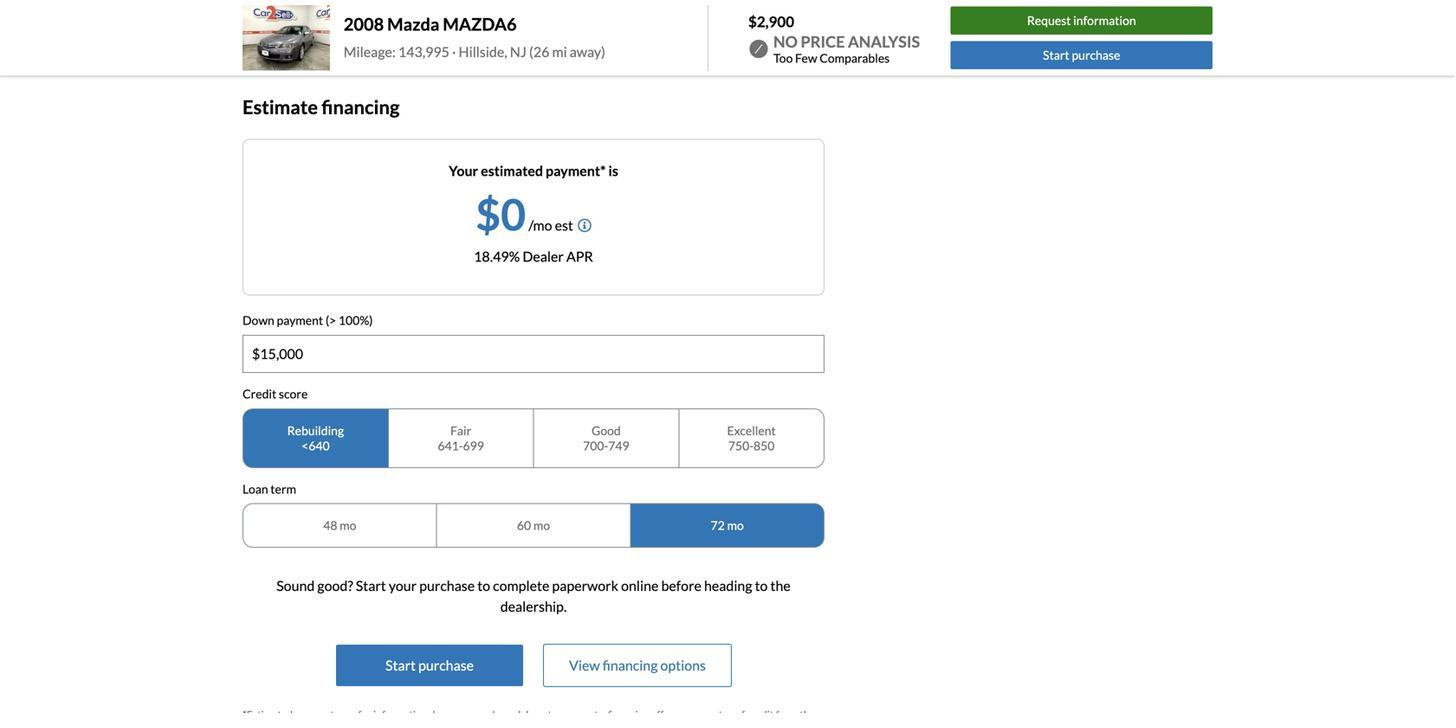 Task type: vqa. For each thing, say whether or not it's contained in the screenshot.
charges.
no



Task type: locate. For each thing, give the bounding box(es) containing it.
comparables
[[820, 51, 890, 65]]

hillside,
[[459, 43, 507, 60]]

start inside sound good? start your purchase to complete paperwork online before heading to the dealership.
[[356, 578, 386, 595]]

start purchase button down "your"
[[336, 645, 523, 687]]

start down request
[[1043, 48, 1069, 62]]

good
[[592, 423, 621, 438]]

to left the
[[755, 578, 768, 595]]

0 horizontal spatial mo
[[340, 518, 356, 533]]

no price analysis too few comparables
[[773, 32, 920, 65]]

information
[[1073, 13, 1136, 28]]

financing
[[322, 96, 400, 118], [603, 657, 658, 674]]

financing down mileage:
[[322, 96, 400, 118]]

0 horizontal spatial to
[[477, 578, 490, 595]]

too
[[773, 51, 793, 65]]

paperwork
[[552, 578, 618, 595]]

excellent 750-850
[[727, 423, 776, 453]]

start purchase
[[1043, 48, 1120, 62], [385, 657, 474, 674]]

financing right "view"
[[603, 657, 658, 674]]

(26
[[529, 43, 549, 60]]

1 vertical spatial start
[[356, 578, 386, 595]]

purchase for top start purchase button
[[1072, 48, 1120, 62]]

0 horizontal spatial start purchase
[[385, 657, 474, 674]]

start purchase down "your"
[[385, 657, 474, 674]]

request
[[1027, 13, 1071, 28]]

fair
[[450, 423, 471, 438]]

1 horizontal spatial mo
[[533, 518, 550, 533]]

term
[[270, 482, 296, 497]]

0 horizontal spatial financing
[[322, 96, 400, 118]]

1 to from the left
[[477, 578, 490, 595]]

2 vertical spatial start
[[385, 657, 416, 674]]

apr
[[566, 248, 593, 265]]

mo
[[340, 518, 356, 533], [533, 518, 550, 533], [727, 518, 744, 533]]

start purchase down request information button
[[1043, 48, 1120, 62]]

heading
[[704, 578, 752, 595]]

48
[[323, 518, 337, 533]]

1 horizontal spatial financing
[[603, 657, 658, 674]]

score
[[279, 387, 308, 401]]

start
[[1043, 48, 1069, 62], [356, 578, 386, 595], [385, 657, 416, 674]]

start down "your"
[[385, 657, 416, 674]]

start for top start purchase button
[[1043, 48, 1069, 62]]

0 vertical spatial start purchase
[[1043, 48, 1120, 62]]

away)
[[570, 43, 605, 60]]

2008 mazda mazda6 mileage: 143,995 · hillside, nj (26 mi away)
[[344, 14, 605, 60]]

3 mo from the left
[[727, 518, 744, 533]]

1 vertical spatial financing
[[603, 657, 658, 674]]

loan
[[243, 482, 268, 497]]

financing for view
[[603, 657, 658, 674]]

payment
[[277, 313, 323, 328]]

start purchase button down request information button
[[951, 41, 1213, 69]]

(>
[[326, 313, 336, 328]]

2 horizontal spatial mo
[[727, 518, 744, 533]]

1 horizontal spatial to
[[755, 578, 768, 595]]

credit score
[[243, 387, 308, 401]]

2 mo from the left
[[533, 518, 550, 533]]

0 horizontal spatial start purchase button
[[336, 645, 523, 687]]

to left complete
[[477, 578, 490, 595]]

1 mo from the left
[[340, 518, 356, 533]]

to
[[477, 578, 490, 595], [755, 578, 768, 595]]

·
[[452, 43, 456, 60]]

1 vertical spatial purchase
[[419, 578, 475, 595]]

1 horizontal spatial start purchase button
[[951, 41, 1213, 69]]

mo right 60
[[533, 518, 550, 533]]

complete
[[493, 578, 549, 595]]

start left "your"
[[356, 578, 386, 595]]

start for the bottom start purchase button
[[385, 657, 416, 674]]

100%)
[[339, 313, 373, 328]]

<640
[[302, 438, 330, 453]]

info circle image
[[578, 219, 591, 233]]

sound
[[276, 578, 315, 595]]

price
[[279, 35, 309, 52]]

estimate financing
[[243, 96, 400, 118]]

0 vertical spatial start
[[1043, 48, 1069, 62]]

your
[[389, 578, 417, 595]]

mo for 60 mo
[[533, 518, 550, 533]]

before
[[661, 578, 701, 595]]

750-
[[728, 438, 754, 453]]

0 vertical spatial financing
[[322, 96, 400, 118]]

start purchase button
[[951, 41, 1213, 69], [336, 645, 523, 687]]

72 mo
[[711, 518, 744, 533]]

financing inside view financing options 'button'
[[603, 657, 658, 674]]

mo right the 48
[[340, 518, 356, 533]]

purchase
[[1072, 48, 1120, 62], [419, 578, 475, 595], [418, 657, 474, 674]]

is
[[608, 163, 618, 179]]

price
[[801, 32, 845, 51]]

mazda6
[[443, 14, 517, 34]]

mo right 72
[[727, 518, 744, 533]]

mo for 48 mo
[[340, 518, 356, 533]]

your estimated payment* is
[[449, 163, 618, 179]]

purchase for the bottom start purchase button
[[418, 657, 474, 674]]

2008
[[344, 14, 384, 34]]

no
[[773, 32, 798, 51]]

143,995
[[398, 43, 449, 60]]

show price history
[[243, 35, 355, 52]]

nj
[[510, 43, 527, 60]]

0 vertical spatial purchase
[[1072, 48, 1120, 62]]

view financing options button
[[544, 645, 731, 687]]

2 vertical spatial purchase
[[418, 657, 474, 674]]



Task type: describe. For each thing, give the bounding box(es) containing it.
2 to from the left
[[755, 578, 768, 595]]

analysis
[[848, 32, 920, 51]]

show price history link
[[243, 35, 355, 52]]

loan term
[[243, 482, 296, 497]]

down
[[243, 313, 274, 328]]

down payment (> 100%)
[[243, 313, 373, 328]]

request information button
[[951, 7, 1213, 35]]

view financing options
[[569, 657, 706, 674]]

few
[[795, 51, 817, 65]]

mo for 72 mo
[[727, 518, 744, 533]]

60 mo
[[517, 518, 550, 533]]

est
[[555, 217, 573, 234]]

the
[[770, 578, 791, 595]]

18.49% dealer apr
[[474, 248, 593, 265]]

mileage:
[[344, 43, 396, 60]]

0 vertical spatial start purchase button
[[951, 41, 1213, 69]]

purchase inside sound good? start your purchase to complete paperwork online before heading to the dealership.
[[419, 578, 475, 595]]

749
[[608, 438, 629, 453]]

show
[[243, 35, 276, 52]]

Down payment (> 100%) text field
[[243, 336, 824, 372]]

mazda
[[387, 14, 439, 34]]

72
[[711, 518, 725, 533]]

dealership.
[[500, 599, 567, 615]]

48 mo
[[323, 518, 356, 533]]

your
[[449, 163, 478, 179]]

18.49%
[[474, 248, 520, 265]]

1 vertical spatial start purchase
[[385, 657, 474, 674]]

rebuilding <640
[[287, 423, 344, 453]]

estimate
[[243, 96, 318, 118]]

641-
[[438, 438, 463, 453]]

online
[[621, 578, 659, 595]]

178 days at this dealership image
[[243, 0, 284, 5]]

dealer
[[523, 248, 564, 265]]

fair 641-699
[[438, 423, 484, 453]]

699
[[463, 438, 484, 453]]

1 horizontal spatial start purchase
[[1043, 48, 1120, 62]]

1 vertical spatial start purchase button
[[336, 645, 523, 687]]

$0
[[476, 188, 526, 240]]

estimated
[[481, 163, 543, 179]]

request information
[[1027, 13, 1136, 28]]

view
[[569, 657, 600, 674]]

rebuilding
[[287, 423, 344, 438]]

history
[[312, 35, 355, 52]]

$2,900
[[748, 12, 794, 30]]

700-
[[583, 438, 608, 453]]

sound good? start your purchase to complete paperwork online before heading to the dealership.
[[276, 578, 791, 615]]

good?
[[317, 578, 353, 595]]

good 700-749
[[583, 423, 629, 453]]

options
[[660, 657, 706, 674]]

credit
[[243, 387, 276, 401]]

850
[[754, 438, 775, 453]]

mi
[[552, 43, 567, 60]]

2008 mazda mazda6 image
[[243, 5, 330, 71]]

excellent
[[727, 423, 776, 438]]

payment*
[[546, 163, 606, 179]]

/mo
[[529, 217, 552, 234]]

$0 /mo est
[[476, 188, 573, 240]]

60
[[517, 518, 531, 533]]

financing for estimate
[[322, 96, 400, 118]]



